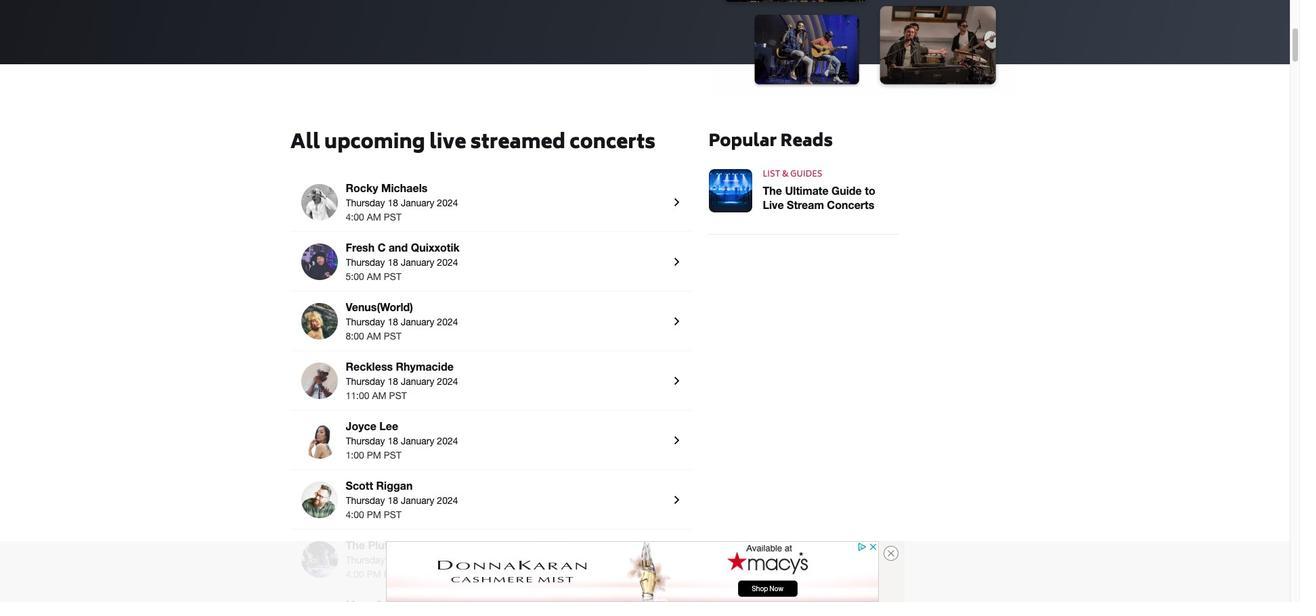 Task type: locate. For each thing, give the bounding box(es) containing it.
6 thursday from the top
[[346, 496, 385, 507]]

7 18 from the top
[[388, 555, 398, 566]]

pm
[[367, 450, 381, 461], [367, 510, 381, 521], [367, 570, 381, 580]]

pst inside reckless rhymacide thursday 18 january 2024 11:00 am pst
[[389, 391, 407, 402]]

1 4:00 from the top
[[346, 212, 364, 223]]

am up c
[[367, 212, 381, 223]]

january down michaels on the top left
[[401, 198, 435, 209]]

january down quixxotik
[[401, 257, 435, 268]]

pst for rhymacide
[[389, 391, 407, 402]]

2024 inside the 'rocky michaels thursday 18 january 2024 4:00 am pst'
[[437, 198, 458, 209]]

january up the riggan
[[401, 436, 435, 447]]

2024 inside reckless rhymacide thursday 18 january 2024 11:00 am pst
[[437, 377, 458, 387]]

popular
[[709, 128, 777, 157]]

january for rhymacide
[[401, 377, 435, 387]]

thursday inside scott riggan thursday 18 january 2024 4:00 pm pst
[[346, 496, 385, 507]]

reckless rhymacide thursday 18 january 2024 11:00 am pst
[[346, 360, 458, 402]]

the plutophonics thursday 18 january 2024 4:00 pm pst
[[346, 539, 458, 580]]

pm inside joyce lee thursday 18 january 2024 1:00 pm pst
[[367, 450, 381, 461]]

joyce lee thursday 18 january 2024 1:00 pm pst
[[346, 420, 458, 461]]

1 18 from the top
[[388, 198, 398, 209]]

january inside fresh c and quixxotik thursday 18 january 2024 5:00 am pst
[[401, 257, 435, 268]]

january for michaels
[[401, 198, 435, 209]]

0 horizontal spatial the
[[346, 539, 365, 552]]

2024 inside the plutophonics thursday 18 january 2024 4:00 pm pst
[[437, 555, 458, 566]]

january inside joyce lee thursday 18 january 2024 1:00 pm pst
[[401, 436, 435, 447]]

thursday down plutophonics
[[346, 555, 385, 566]]

4:00 inside the plutophonics thursday 18 january 2024 4:00 pm pst
[[346, 570, 364, 580]]

4:00
[[346, 212, 364, 223], [346, 510, 364, 521], [346, 570, 364, 580]]

1 2024 from the top
[[437, 198, 458, 209]]

january for plutophonics
[[401, 555, 435, 566]]

upcoming
[[324, 127, 425, 161]]

pm inside scott riggan thursday 18 january 2024 4:00 pm pst
[[367, 510, 381, 521]]

1 pm from the top
[[367, 450, 381, 461]]

all upcoming live streamed concerts
[[290, 127, 656, 161]]

pst down venus(world)
[[384, 331, 402, 342]]

3 18 from the top
[[388, 317, 398, 328]]

rocky michaels thursday 18 january 2024 4:00 am pst
[[346, 181, 458, 223]]

2024 for lee
[[437, 436, 458, 447]]

4:00 inside the 'rocky michaels thursday 18 january 2024 4:00 am pst'
[[346, 212, 364, 223]]

thursday up 8:00
[[346, 317, 385, 328]]

3 2024 from the top
[[437, 317, 458, 328]]

thursday down scott
[[346, 496, 385, 507]]

pst for plutophonics
[[384, 570, 402, 580]]

2 18 from the top
[[388, 257, 398, 268]]

2 2024 from the top
[[437, 257, 458, 268]]

am
[[367, 212, 381, 223], [367, 272, 381, 282], [367, 331, 381, 342], [372, 391, 387, 402]]

guide
[[832, 184, 862, 197]]

fresh c and quixxotik thursday 18 january 2024 5:00 am pst
[[346, 241, 460, 282]]

thursday down fresh
[[346, 257, 385, 268]]

venus(world) thursday 18 january 2024 8:00 am pst
[[346, 301, 458, 342]]

3 4:00 from the top
[[346, 570, 364, 580]]

pst down plutophonics
[[384, 570, 402, 580]]

the inside the plutophonics thursday 18 january 2024 4:00 pm pst
[[346, 539, 365, 552]]

ultimate
[[785, 184, 829, 197]]

2024
[[437, 198, 458, 209], [437, 257, 458, 268], [437, 317, 458, 328], [437, 377, 458, 387], [437, 436, 458, 447], [437, 496, 458, 507], [437, 555, 458, 566]]

pm for riggan
[[367, 510, 381, 521]]

thursday inside joyce lee thursday 18 january 2024 1:00 pm pst
[[346, 436, 385, 447]]

all indiana television show image
[[301, 363, 338, 400]]

thursday inside the 'rocky michaels thursday 18 january 2024 4:00 am pst'
[[346, 198, 385, 209]]

january inside scott riggan thursday 18 january 2024 4:00 pm pst
[[401, 496, 435, 507]]

2 vertical spatial pm
[[367, 570, 381, 580]]

am right 11:00
[[372, 391, 387, 402]]

concerts
[[827, 198, 875, 211]]

7 january from the top
[[401, 555, 435, 566]]

0 vertical spatial the
[[763, 184, 782, 197]]

january
[[401, 198, 435, 209], [401, 257, 435, 268], [401, 317, 435, 328], [401, 377, 435, 387], [401, 436, 435, 447], [401, 496, 435, 507], [401, 555, 435, 566]]

quixxotik
[[411, 241, 460, 254]]

18 down and
[[388, 257, 398, 268]]

guides
[[791, 168, 823, 182]]

5:00
[[346, 272, 364, 282]]

pst down the riggan
[[384, 510, 402, 521]]

pm down plutophonics
[[367, 570, 381, 580]]

pm inside the plutophonics thursday 18 january 2024 4:00 pm pst
[[367, 570, 381, 580]]

lee
[[380, 420, 398, 433]]

am inside reckless rhymacide thursday 18 january 2024 11:00 am pst
[[372, 391, 387, 402]]

1 january from the top
[[401, 198, 435, 209]]

pst down lee
[[384, 450, 402, 461]]

am inside fresh c and quixxotik thursday 18 january 2024 5:00 am pst
[[367, 272, 381, 282]]

18 inside the 'rocky michaels thursday 18 january 2024 4:00 am pst'
[[388, 198, 398, 209]]

4:00 inside scott riggan thursday 18 january 2024 4:00 pm pst
[[346, 510, 364, 521]]

18 inside venus(world) thursday 18 january 2024 8:00 am pst
[[388, 317, 398, 328]]

january down rhymacide
[[401, 377, 435, 387]]

1 thursday from the top
[[346, 198, 385, 209]]

2 january from the top
[[401, 257, 435, 268]]

thursday down reckless
[[346, 377, 385, 387]]

pst inside the plutophonics thursday 18 january 2024 4:00 pm pst
[[384, 570, 402, 580]]

1 horizontal spatial the
[[763, 184, 782, 197]]

2 pm from the top
[[367, 510, 381, 521]]

4 january from the top
[[401, 377, 435, 387]]

pst down and
[[384, 272, 402, 282]]

11:00
[[346, 391, 370, 402]]

18 inside scott riggan thursday 18 january 2024 4:00 pm pst
[[388, 496, 398, 507]]

pm right 1:00
[[367, 450, 381, 461]]

pst for michaels
[[384, 212, 402, 223]]

thursday down rocky
[[346, 198, 385, 209]]

18 down reckless
[[388, 377, 398, 387]]

riggan
[[376, 480, 413, 492]]

january down the riggan
[[401, 496, 435, 507]]

1 vertical spatial 4:00
[[346, 510, 364, 521]]

1 vertical spatial pm
[[367, 510, 381, 521]]

2 vertical spatial 4:00
[[346, 570, 364, 580]]

6 january from the top
[[401, 496, 435, 507]]

4:00 down scott
[[346, 510, 364, 521]]

18 down plutophonics
[[388, 555, 398, 566]]

3 pm from the top
[[367, 570, 381, 580]]

plutophonics
[[368, 539, 436, 552]]

5 18 from the top
[[388, 436, 398, 447]]

5 2024 from the top
[[437, 436, 458, 447]]

reckless
[[346, 360, 393, 373]]

and
[[389, 241, 408, 254]]

18 for lee
[[388, 436, 398, 447]]

4:00 for scott riggan
[[346, 510, 364, 521]]

am right 5:00
[[367, 272, 381, 282]]

thursday for scott
[[346, 496, 385, 507]]

4:00 right 11 mile sessions - featuring the plutophonics image
[[346, 570, 364, 580]]

5 january from the top
[[401, 436, 435, 447]]

artist live streams image
[[712, 0, 1015, 94]]

scott riggan thursday 18 january 2024 4:00 pm pst
[[346, 480, 458, 521]]

pst inside joyce lee thursday 18 january 2024 1:00 pm pst
[[384, 450, 402, 461]]

thursday
[[346, 198, 385, 209], [346, 257, 385, 268], [346, 317, 385, 328], [346, 377, 385, 387], [346, 436, 385, 447], [346, 496, 385, 507], [346, 555, 385, 566]]

4 2024 from the top
[[437, 377, 458, 387]]

pst inside the 'rocky michaels thursday 18 january 2024 4:00 am pst'
[[384, 212, 402, 223]]

18 down michaels on the top left
[[388, 198, 398, 209]]

live
[[430, 127, 466, 161]]

am right 8:00
[[367, 331, 381, 342]]

2 thursday from the top
[[346, 257, 385, 268]]

&
[[782, 168, 789, 182]]

6 2024 from the top
[[437, 496, 458, 507]]

4 thursday from the top
[[346, 377, 385, 387]]

list & guides the ultimate guide to live stream concerts
[[763, 168, 876, 211]]

18 inside reckless rhymacide thursday 18 january 2024 11:00 am pst
[[388, 377, 398, 387]]

18
[[388, 198, 398, 209], [388, 257, 398, 268], [388, 317, 398, 328], [388, 377, 398, 387], [388, 436, 398, 447], [388, 496, 398, 507], [388, 555, 398, 566]]

joyce
[[346, 420, 377, 433]]

pm down scott
[[367, 510, 381, 521]]

reads
[[781, 128, 833, 157]]

0 vertical spatial pm
[[367, 450, 381, 461]]

january down venus(world)
[[401, 317, 435, 328]]

pst up lee
[[389, 391, 407, 402]]

4:00 for rocky michaels
[[346, 212, 364, 223]]

7 2024 from the top
[[437, 555, 458, 566]]

5 thursday from the top
[[346, 436, 385, 447]]

advertisement element
[[386, 542, 879, 603]]

3 thursday from the top
[[346, 317, 385, 328]]

thursday for joyce
[[346, 436, 385, 447]]

pst inside scott riggan thursday 18 january 2024 4:00 pm pst
[[384, 510, 402, 521]]

thursday inside reckless rhymacide thursday 18 january 2024 11:00 am pst
[[346, 377, 385, 387]]

0 vertical spatial 4:00
[[346, 212, 364, 223]]

7 thursday from the top
[[346, 555, 385, 566]]

pst up and
[[384, 212, 402, 223]]

rigganators livestream (members only - sign up at the link) image
[[301, 482, 338, 519]]

18 down the riggan
[[388, 496, 398, 507]]

pst
[[384, 212, 402, 223], [384, 272, 402, 282], [384, 331, 402, 342], [389, 391, 407, 402], [384, 450, 402, 461], [384, 510, 402, 521], [384, 570, 402, 580]]

venusworld featuring venus live on twitch image
[[301, 303, 338, 340]]

january inside reckless rhymacide thursday 18 january 2024 11:00 am pst
[[401, 377, 435, 387]]

streamed
[[471, 127, 566, 161]]

pst inside fresh c and quixxotik thursday 18 january 2024 5:00 am pst
[[384, 272, 402, 282]]

1 vertical spatial the
[[346, 539, 365, 552]]

thursday inside the plutophonics thursday 18 january 2024 4:00 pm pst
[[346, 555, 385, 566]]

18 for rhymacide
[[388, 377, 398, 387]]

the right 11 mile sessions - featuring the plutophonics image
[[346, 539, 365, 552]]

january inside the plutophonics thursday 18 january 2024 4:00 pm pst
[[401, 555, 435, 566]]

live
[[763, 198, 784, 211]]

18 inside the plutophonics thursday 18 january 2024 4:00 pm pst
[[388, 555, 398, 566]]

thursday down joyce
[[346, 436, 385, 447]]

3 january from the top
[[401, 317, 435, 328]]

january down plutophonics
[[401, 555, 435, 566]]

18 down lee
[[388, 436, 398, 447]]

january inside venus(world) thursday 18 january 2024 8:00 am pst
[[401, 317, 435, 328]]

18 inside joyce lee thursday 18 january 2024 1:00 pm pst
[[388, 436, 398, 447]]

2024 inside scott riggan thursday 18 january 2024 4:00 pm pst
[[437, 496, 458, 507]]

2024 inside joyce lee thursday 18 january 2024 1:00 pm pst
[[437, 436, 458, 447]]

6 18 from the top
[[388, 496, 398, 507]]

4:00 down rocky
[[346, 212, 364, 223]]

2 4:00 from the top
[[346, 510, 364, 521]]

4 18 from the top
[[388, 377, 398, 387]]

concerts
[[570, 127, 656, 161]]

18 down venus(world)
[[388, 317, 398, 328]]

the up live
[[763, 184, 782, 197]]

the
[[763, 184, 782, 197], [346, 539, 365, 552]]

stream
[[787, 198, 824, 211]]

venus(world)
[[346, 301, 413, 314]]

january inside the 'rocky michaels thursday 18 january 2024 4:00 am pst'
[[401, 198, 435, 209]]



Task type: describe. For each thing, give the bounding box(es) containing it.
to
[[865, 184, 876, 197]]

scott
[[346, 480, 373, 492]]

pst inside venus(world) thursday 18 january 2024 8:00 am pst
[[384, 331, 402, 342]]

4:00 for the plutophonics
[[346, 570, 364, 580]]

11 mile sessions - featuring the plutophonics image
[[301, 542, 338, 578]]

fresh
[[346, 241, 375, 254]]

18 inside fresh c and quixxotik thursday 18 january 2024 5:00 am pst
[[388, 257, 398, 268]]

thursday inside venus(world) thursday 18 january 2024 8:00 am pst
[[346, 317, 385, 328]]

2024 for rhymacide
[[437, 377, 458, 387]]

18 for plutophonics
[[388, 555, 398, 566]]

am inside venus(world) thursday 18 january 2024 8:00 am pst
[[367, 331, 381, 342]]

pm for plutophonics
[[367, 570, 381, 580]]

thursday inside fresh c and quixxotik thursday 18 january 2024 5:00 am pst
[[346, 257, 385, 268]]

rhymacide
[[396, 360, 454, 373]]

the inside list & guides the ultimate guide to live stream concerts
[[763, 184, 782, 197]]

throwback thurs image
[[301, 244, 338, 280]]

2024 for plutophonics
[[437, 555, 458, 566]]

2024 for riggan
[[437, 496, 458, 507]]

january for riggan
[[401, 496, 435, 507]]

popular reads
[[709, 128, 833, 157]]

list
[[763, 168, 781, 182]]

all
[[290, 127, 320, 161]]

18 for michaels
[[388, 198, 398, 209]]

1:00
[[346, 450, 364, 461]]

january for lee
[[401, 436, 435, 447]]

pst for lee
[[384, 450, 402, 461]]

2024 inside fresh c and quixxotik thursday 18 january 2024 5:00 am pst
[[437, 257, 458, 268]]

2024 for michaels
[[437, 198, 458, 209]]

2024 inside venus(world) thursday 18 january 2024 8:00 am pst
[[437, 317, 458, 328]]

c
[[378, 241, 386, 254]]

the loop songwriter showcase image
[[301, 184, 338, 221]]

live stream w/joyce lee image
[[301, 423, 338, 459]]

thursday for reckless
[[346, 377, 385, 387]]

18 for riggan
[[388, 496, 398, 507]]

thursday for the
[[346, 555, 385, 566]]

pst for riggan
[[384, 510, 402, 521]]

am inside the 'rocky michaels thursday 18 january 2024 4:00 am pst'
[[367, 212, 381, 223]]

pm for lee
[[367, 450, 381, 461]]

rocky
[[346, 181, 378, 194]]

8:00
[[346, 331, 364, 342]]

michaels
[[381, 181, 428, 194]]

thursday for rocky
[[346, 198, 385, 209]]



Task type: vqa. For each thing, say whether or not it's contained in the screenshot.
Thursday within the SCOTT RIGGAN THURSDAY 18 JANUARY 2024 4:00 PM PST
yes



